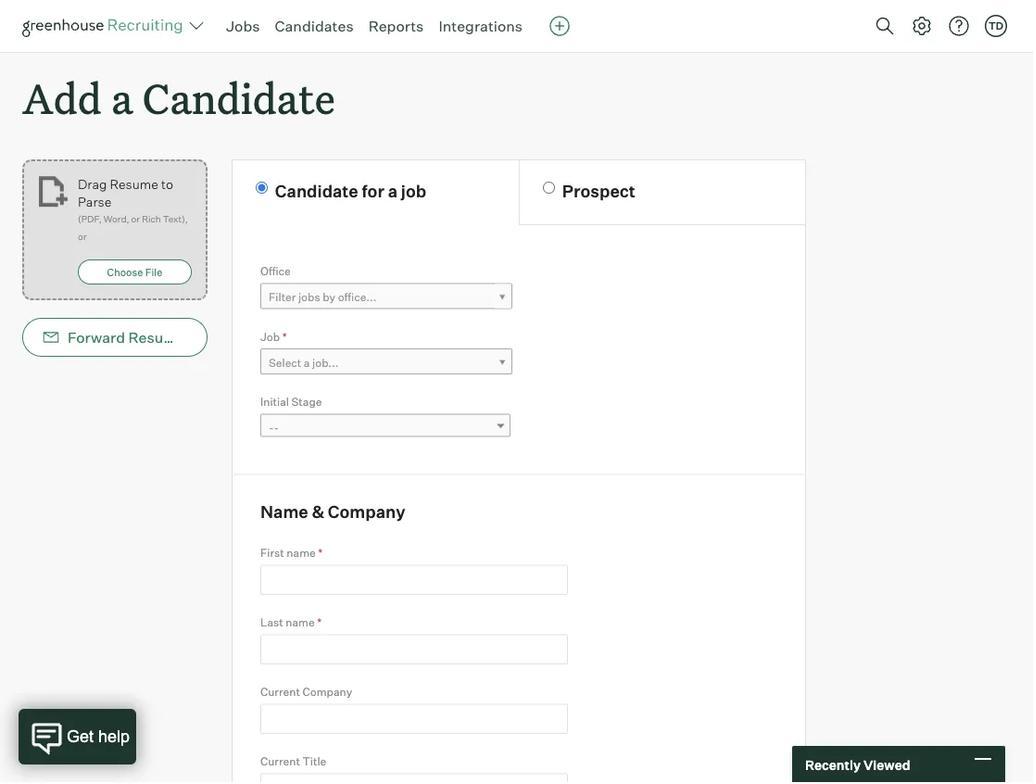 Task type: locate. For each thing, give the bounding box(es) containing it.
or left rich on the top left of the page
[[131, 213, 140, 225]]

company up title
[[303, 685, 353, 699]]

None text field
[[261, 565, 568, 595], [261, 635, 568, 665], [261, 704, 568, 734], [261, 774, 568, 783], [261, 565, 568, 595], [261, 635, 568, 665], [261, 704, 568, 734], [261, 774, 568, 783]]

1 vertical spatial current
[[261, 755, 300, 769]]

0 vertical spatial resume
[[110, 176, 158, 192]]

prospect
[[563, 181, 636, 201]]

name
[[287, 546, 316, 560], [286, 616, 315, 630]]

a left the job... on the left top
[[304, 356, 310, 370]]

forward resume via email
[[68, 328, 251, 347]]

* right last
[[317, 616, 322, 630]]

word,
[[104, 213, 129, 225]]

2 horizontal spatial a
[[388, 181, 398, 201]]

job
[[401, 181, 427, 201]]

candidate
[[143, 70, 336, 125], [275, 181, 359, 201]]

a right add
[[111, 70, 133, 125]]

-
[[269, 421, 274, 435], [274, 421, 279, 435]]

name right the first
[[287, 546, 316, 560]]

candidate right candidate for a job option
[[275, 181, 359, 201]]

0 vertical spatial current
[[261, 685, 300, 699]]

forward
[[68, 328, 125, 347]]

0 vertical spatial candidate
[[143, 70, 336, 125]]

initial stage
[[261, 395, 322, 409]]

2 vertical spatial *
[[317, 616, 322, 630]]

*
[[283, 330, 287, 344], [318, 546, 323, 560], [317, 616, 322, 630]]

filter jobs by office... link
[[261, 283, 513, 310]]

or down '(pdf,'
[[78, 231, 87, 243]]

viewed
[[864, 757, 911, 773]]

integrations link
[[439, 17, 523, 35]]

a for candidate
[[111, 70, 133, 125]]

resume for drag
[[110, 176, 158, 192]]

first name *
[[261, 546, 323, 560]]

resume
[[110, 176, 158, 192], [128, 328, 185, 347]]

stage
[[292, 395, 322, 409]]

rich
[[142, 213, 161, 225]]

1 vertical spatial resume
[[128, 328, 185, 347]]

company
[[328, 502, 406, 523], [303, 685, 353, 699]]

name right last
[[286, 616, 315, 630]]

last name *
[[261, 616, 322, 630]]

name & company
[[261, 502, 406, 523]]

* down &
[[318, 546, 323, 560]]

parse
[[78, 194, 112, 210]]

Candidate for a job radio
[[256, 182, 268, 194]]

1 vertical spatial name
[[286, 616, 315, 630]]

text),
[[163, 213, 188, 225]]

resume left the to
[[110, 176, 158, 192]]

drag
[[78, 176, 107, 192]]

1 vertical spatial candidate
[[275, 181, 359, 201]]

choose file
[[107, 266, 163, 278]]

--
[[269, 421, 279, 435]]

* for last name *
[[317, 616, 322, 630]]

* right job
[[283, 330, 287, 344]]

a
[[111, 70, 133, 125], [388, 181, 398, 201], [304, 356, 310, 370]]

td button
[[986, 15, 1008, 37]]

Prospect radio
[[543, 182, 555, 194]]

&
[[312, 502, 325, 523]]

name
[[261, 502, 308, 523]]

resume inside forward resume via email button
[[128, 328, 185, 347]]

-- link
[[261, 414, 511, 441]]

current left title
[[261, 755, 300, 769]]

drag resume to parse (pdf, word, or rich text), or
[[78, 176, 188, 243]]

company right &
[[328, 502, 406, 523]]

candidates
[[275, 17, 354, 35]]

a right for
[[388, 181, 398, 201]]

resume left via
[[128, 328, 185, 347]]

2 current from the top
[[261, 755, 300, 769]]

0 vertical spatial a
[[111, 70, 133, 125]]

current down last
[[261, 685, 300, 699]]

email
[[212, 328, 251, 347]]

title
[[303, 755, 327, 769]]

select a job... link
[[261, 349, 513, 376]]

candidate down jobs
[[143, 70, 336, 125]]

or
[[131, 213, 140, 225], [78, 231, 87, 243]]

1 horizontal spatial a
[[304, 356, 310, 370]]

1 horizontal spatial or
[[131, 213, 140, 225]]

0 horizontal spatial a
[[111, 70, 133, 125]]

1 vertical spatial *
[[318, 546, 323, 560]]

2 vertical spatial a
[[304, 356, 310, 370]]

job
[[261, 330, 280, 344]]

0 vertical spatial name
[[287, 546, 316, 560]]

1 current from the top
[[261, 685, 300, 699]]

current
[[261, 685, 300, 699], [261, 755, 300, 769]]

filter
[[269, 290, 296, 304]]

jobs
[[299, 290, 320, 304]]

current for current company
[[261, 685, 300, 699]]

1 vertical spatial or
[[78, 231, 87, 243]]

resume inside drag resume to parse (pdf, word, or rich text), or
[[110, 176, 158, 192]]



Task type: vqa. For each thing, say whether or not it's contained in the screenshot.
Home
no



Task type: describe. For each thing, give the bounding box(es) containing it.
* for first name *
[[318, 546, 323, 560]]

1 vertical spatial company
[[303, 685, 353, 699]]

configure image
[[911, 15, 934, 37]]

add
[[22, 70, 102, 125]]

(pdf,
[[78, 213, 102, 225]]

to
[[161, 176, 173, 192]]

td button
[[982, 11, 1012, 41]]

select a job...
[[269, 356, 339, 370]]

0 vertical spatial or
[[131, 213, 140, 225]]

candidate for a job
[[275, 181, 427, 201]]

search image
[[874, 15, 897, 37]]

select
[[269, 356, 302, 370]]

reports link
[[369, 17, 424, 35]]

first
[[261, 546, 284, 560]]

integrations
[[439, 17, 523, 35]]

initial
[[261, 395, 289, 409]]

job *
[[261, 330, 287, 344]]

current company
[[261, 685, 353, 699]]

0 vertical spatial company
[[328, 502, 406, 523]]

current title
[[261, 755, 327, 769]]

reports
[[369, 17, 424, 35]]

forward resume via email button
[[22, 318, 251, 357]]

job...
[[313, 356, 339, 370]]

for
[[362, 181, 385, 201]]

last
[[261, 616, 283, 630]]

choose
[[107, 266, 143, 278]]

2 - from the left
[[274, 421, 279, 435]]

add a candidate
[[22, 70, 336, 125]]

candidates link
[[275, 17, 354, 35]]

0 horizontal spatial or
[[78, 231, 87, 243]]

current for current title
[[261, 755, 300, 769]]

recently viewed
[[806, 757, 911, 773]]

jobs link
[[226, 17, 260, 35]]

jobs
[[226, 17, 260, 35]]

0 vertical spatial *
[[283, 330, 287, 344]]

td
[[989, 19, 1004, 32]]

office
[[261, 264, 291, 278]]

by
[[323, 290, 336, 304]]

name for last
[[286, 616, 315, 630]]

file
[[145, 266, 163, 278]]

recently
[[806, 757, 861, 773]]

greenhouse recruiting image
[[22, 15, 189, 37]]

name for first
[[287, 546, 316, 560]]

via
[[188, 328, 208, 347]]

a for job...
[[304, 356, 310, 370]]

office...
[[338, 290, 377, 304]]

1 - from the left
[[269, 421, 274, 435]]

resume for forward
[[128, 328, 185, 347]]

filter jobs by office...
[[269, 290, 377, 304]]

1 vertical spatial a
[[388, 181, 398, 201]]



